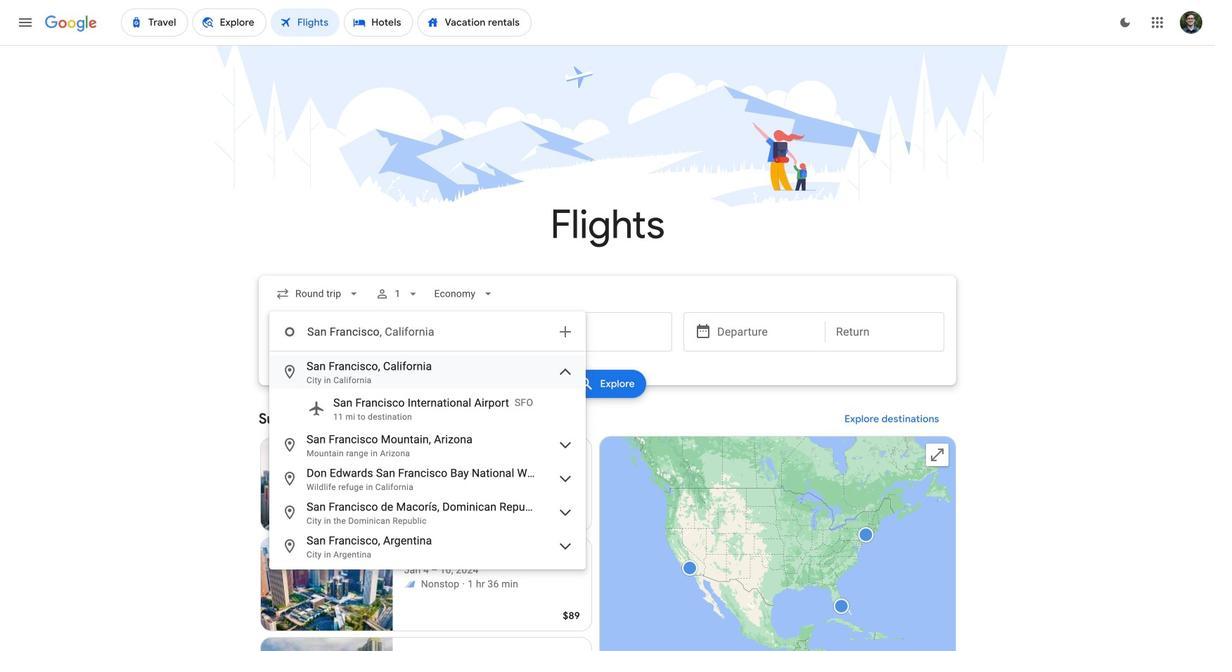 Task type: vqa. For each thing, say whether or not it's contained in the screenshot.
"a"
no



Task type: describe. For each thing, give the bounding box(es) containing it.
Departure text field
[[718, 313, 815, 351]]

toggle nearby airports for san francisco mountain, arizona image
[[557, 437, 574, 454]]

176 US dollars text field
[[560, 510, 580, 523]]

toggle nearby airports for don edwards san francisco bay national wildlife refuge, california image
[[557, 471, 574, 488]]

san francisco mountain, arizona option
[[270, 428, 585, 462]]

Where else? text field
[[307, 315, 549, 349]]

frontier and spirit image
[[404, 479, 416, 490]]

list box inside enter your origin dialog
[[270, 352, 585, 569]]

suggested trips from san francisco region
[[259, 402, 957, 651]]

toggle nearby airports for san francisco, california image
[[557, 364, 574, 381]]

san francisco, argentina option
[[270, 530, 585, 563]]



Task type: locate. For each thing, give the bounding box(es) containing it.
don edwards san francisco bay national wildlife refuge, california option
[[270, 462, 585, 496]]

main menu image
[[17, 14, 34, 31]]

enter your origin dialog
[[269, 312, 586, 570]]

american and jetblue image
[[404, 579, 416, 590]]

list box
[[270, 352, 585, 569]]

Return text field
[[836, 313, 934, 351]]

Flight search field
[[248, 276, 968, 570]]

san francisco de macorís, dominican republic option
[[270, 496, 585, 530]]

 image
[[462, 578, 465, 592]]

origin, select multiple airports image
[[557, 324, 574, 340]]

change appearance image
[[1109, 6, 1142, 39]]

san francisco, california option
[[270, 355, 585, 389]]

89 US dollars text field
[[563, 610, 580, 623]]

toggle nearby airports for san francisco de macorís, dominican republic image
[[557, 504, 574, 521]]

san francisco international airport (sfo) option
[[270, 389, 585, 428]]

toggle nearby airports for san francisco, argentina image
[[557, 538, 574, 555]]

None field
[[270, 281, 367, 307], [429, 281, 501, 307], [270, 281, 367, 307], [429, 281, 501, 307]]



